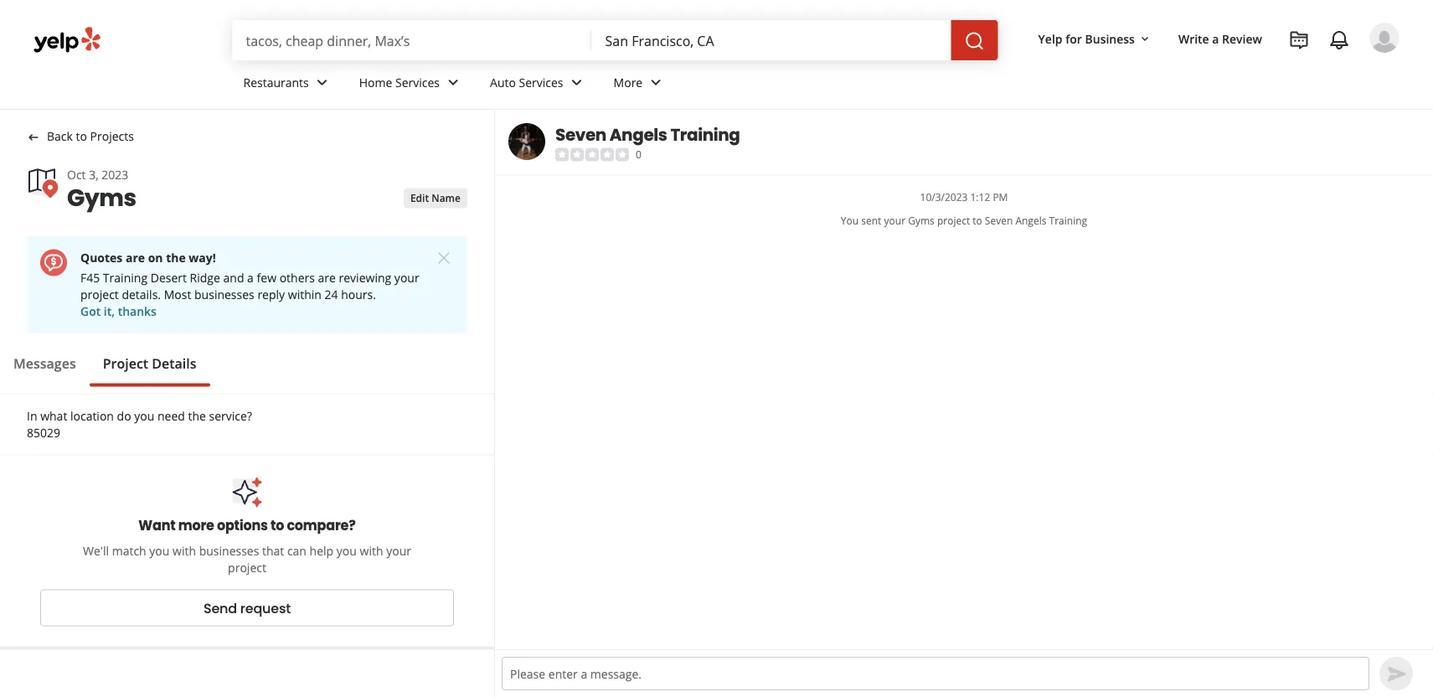 Task type: locate. For each thing, give the bounding box(es) containing it.
a for write
[[1213, 31, 1219, 46]]

services
[[395, 74, 440, 90], [519, 74, 563, 90]]

1 horizontal spatial services
[[519, 74, 563, 90]]

to inside button
[[76, 128, 87, 144]]

1 horizontal spatial 24 chevron down v2 image
[[567, 72, 587, 92]]

and
[[223, 270, 244, 286]]

0 horizontal spatial project
[[80, 286, 119, 302]]

0 horizontal spatial to
[[76, 128, 87, 144]]

with
[[173, 543, 196, 559], [360, 543, 383, 559]]

to up that
[[271, 516, 284, 535]]

none field up the home services
[[246, 31, 579, 49]]

business categories element
[[230, 60, 1400, 109]]

hours.
[[341, 286, 376, 302]]

1 vertical spatial project
[[80, 286, 119, 302]]

a left the few
[[247, 270, 254, 286]]

the
[[166, 250, 186, 266], [188, 408, 206, 424]]

Please enter a message. text field
[[502, 657, 1370, 690]]

2 horizontal spatial 24 chevron down v2 image
[[646, 72, 666, 92]]

2 none field from the left
[[605, 31, 938, 49]]

the right need
[[188, 408, 206, 424]]

details
[[152, 354, 197, 372]]

your right help
[[386, 543, 411, 559]]

3 24 chevron down v2 image from the left
[[646, 72, 666, 92]]

project down that
[[228, 560, 266, 576]]

0 horizontal spatial a
[[247, 270, 254, 286]]

(no rating) image
[[555, 148, 629, 161]]

got it, thanks button
[[80, 303, 157, 319]]

0 vertical spatial businesses
[[194, 286, 254, 302]]

85029
[[27, 425, 60, 441]]

24 chevron down v2 image inside more link
[[646, 72, 666, 92]]

2 horizontal spatial to
[[973, 214, 983, 228]]

1 horizontal spatial gyms
[[908, 214, 935, 228]]

to down 1:12
[[973, 214, 983, 228]]

gyms up quotes
[[67, 181, 136, 214]]

10/3/2023
[[920, 190, 968, 204]]

seven angels training
[[555, 123, 740, 147]]

auto
[[490, 74, 516, 90]]

projects
[[90, 128, 134, 144]]

None field
[[246, 31, 579, 49], [605, 31, 938, 49]]

seven
[[555, 123, 607, 147], [985, 214, 1013, 228]]

review
[[1222, 31, 1263, 46]]

we'll
[[83, 543, 109, 559]]

project
[[937, 214, 970, 228], [80, 286, 119, 302], [228, 560, 266, 576]]

seven up (no rating) "image" on the top left of the page
[[555, 123, 607, 147]]

in
[[27, 408, 37, 424]]

0 vertical spatial seven
[[555, 123, 607, 147]]

1 vertical spatial businesses
[[199, 543, 259, 559]]

1:12
[[971, 190, 991, 204]]

1 horizontal spatial are
[[318, 270, 336, 286]]

2 vertical spatial to
[[271, 516, 284, 535]]

2023
[[102, 167, 128, 183]]

1 horizontal spatial the
[[188, 408, 206, 424]]

tab list containing messages
[[0, 353, 210, 387]]

edit
[[410, 191, 429, 204]]

f45
[[80, 270, 100, 286]]

a
[[1213, 31, 1219, 46], [247, 270, 254, 286]]

project up got
[[80, 286, 119, 302]]

1 vertical spatial your
[[394, 270, 419, 286]]

services left 24 chevron down v2 icon
[[395, 74, 440, 90]]

want more options to compare? we'll match you with businesses that can help you with your project
[[83, 516, 411, 576]]

gyms
[[67, 181, 136, 214], [908, 214, 935, 228]]

you right do
[[134, 408, 154, 424]]

24 chevron down v2 image for auto services
[[567, 72, 587, 92]]

send request button
[[40, 589, 454, 626]]

user actions element
[[1025, 21, 1423, 124]]

services inside 'link'
[[519, 74, 563, 90]]

1 horizontal spatial with
[[360, 543, 383, 559]]

2 horizontal spatial project
[[937, 214, 970, 228]]

it,
[[104, 303, 115, 319]]

project inside want more options to compare? we'll match you with businesses that can help you with your project
[[228, 560, 266, 576]]

0 vertical spatial angels
[[610, 123, 667, 147]]

most
[[164, 286, 191, 302]]

quotes are on the way!
[[80, 250, 216, 266]]

projects image
[[1289, 30, 1309, 50]]

0 horizontal spatial 24 chevron down v2 image
[[312, 72, 332, 92]]

businesses down options
[[199, 543, 259, 559]]

0 vertical spatial to
[[76, 128, 87, 144]]

edit name button
[[404, 188, 467, 208]]

quotes
[[80, 250, 123, 266]]

24 chevron down v2 image right restaurants
[[312, 72, 332, 92]]

2 horizontal spatial training
[[1049, 214, 1088, 228]]

1 horizontal spatial training
[[671, 123, 740, 147]]

0 vertical spatial are
[[126, 250, 145, 266]]

24 chevron down v2 image
[[312, 72, 332, 92], [567, 72, 587, 92], [646, 72, 666, 92]]

services for auto services
[[519, 74, 563, 90]]

1 vertical spatial angels
[[1016, 214, 1047, 228]]

write
[[1179, 31, 1210, 46]]

businesses down and
[[194, 286, 254, 302]]

a for and
[[247, 270, 254, 286]]

1 horizontal spatial a
[[1213, 31, 1219, 46]]

2 24 chevron down v2 image from the left
[[567, 72, 587, 92]]

project details
[[103, 354, 197, 372]]

1 horizontal spatial none field
[[605, 31, 938, 49]]

seven down pm
[[985, 214, 1013, 228]]

are inside "and a few others are reviewing your project details. most businesses reply within 24 hours. got it, thanks"
[[318, 270, 336, 286]]

desert
[[151, 270, 187, 286]]

24 chevron down v2 image inside 'auto services' 'link'
[[567, 72, 587, 92]]

what
[[40, 408, 67, 424]]

1 vertical spatial the
[[188, 408, 206, 424]]

thanks
[[118, 303, 157, 319]]

24 chevron down v2 image
[[443, 72, 463, 92]]

your right reviewing
[[394, 270, 419, 286]]

2 vertical spatial your
[[386, 543, 411, 559]]

16 arrow left v2 image
[[27, 131, 40, 144]]

a right write
[[1213, 31, 1219, 46]]

2 services from the left
[[519, 74, 563, 90]]

and a few others are reviewing your project details. most businesses reply within 24 hours. got it, thanks
[[80, 270, 419, 319]]

1 none field from the left
[[246, 31, 579, 49]]

3,
[[89, 167, 99, 183]]

send request
[[204, 599, 291, 617]]

None search field
[[232, 20, 1002, 60]]

24
[[325, 286, 338, 302]]

1 vertical spatial a
[[247, 270, 254, 286]]

oct 3, 2023
[[67, 167, 128, 183]]

angels
[[610, 123, 667, 147], [1016, 214, 1047, 228]]

gyms down 10/3/2023
[[908, 214, 935, 228]]

24 chevron down v2 image inside restaurants link
[[312, 72, 332, 92]]

the right on
[[166, 250, 186, 266]]

with right help
[[360, 543, 383, 559]]

your
[[884, 214, 906, 228], [394, 270, 419, 286], [386, 543, 411, 559]]

you sent your gyms project to seven angels training
[[841, 214, 1088, 228]]

back
[[47, 128, 73, 144]]

1 vertical spatial seven
[[985, 214, 1013, 228]]

services right auto
[[519, 74, 563, 90]]

0 horizontal spatial services
[[395, 74, 440, 90]]

2 vertical spatial training
[[103, 270, 148, 286]]

0 horizontal spatial with
[[173, 543, 196, 559]]

1 horizontal spatial project
[[228, 560, 266, 576]]

0 horizontal spatial angels
[[610, 123, 667, 147]]

search image
[[965, 31, 985, 51]]

with down more
[[173, 543, 196, 559]]

business
[[1085, 31, 1135, 46]]

are
[[126, 250, 145, 266], [318, 270, 336, 286]]

1 vertical spatial are
[[318, 270, 336, 286]]

few
[[257, 270, 276, 286]]

are up 24
[[318, 270, 336, 286]]

name
[[432, 191, 461, 204]]

0 vertical spatial a
[[1213, 31, 1219, 46]]

more
[[178, 516, 214, 535]]

to right back
[[76, 128, 87, 144]]

tab list
[[0, 353, 210, 387]]

businesses
[[194, 286, 254, 302], [199, 543, 259, 559]]

1 horizontal spatial to
[[271, 516, 284, 535]]

reply
[[258, 286, 285, 302]]

way!
[[189, 250, 216, 266]]

your right sent
[[884, 214, 906, 228]]

1 24 chevron down v2 image from the left
[[312, 72, 332, 92]]

1 vertical spatial to
[[973, 214, 983, 228]]

0 horizontal spatial the
[[166, 250, 186, 266]]

0 horizontal spatial none field
[[246, 31, 579, 49]]

none field up business categories element
[[605, 31, 938, 49]]

messages
[[13, 354, 76, 372]]

are left on
[[126, 250, 145, 266]]

project down 10/3/2023
[[937, 214, 970, 228]]

others
[[280, 270, 315, 286]]

24 chevron down v2 image right "auto services"
[[567, 72, 587, 92]]

oct
[[67, 167, 86, 183]]

0 vertical spatial training
[[671, 123, 740, 147]]

1 services from the left
[[395, 74, 440, 90]]

24 chevron down v2 image right more
[[646, 72, 666, 92]]

you
[[134, 408, 154, 424], [149, 543, 170, 559], [337, 543, 357, 559]]

10/3/2023 1:12 pm
[[920, 190, 1008, 204]]

home
[[359, 74, 392, 90]]

a inside "and a few others are reviewing your project details. most businesses reply within 24 hours. got it, thanks"
[[247, 270, 254, 286]]

1 horizontal spatial angels
[[1016, 214, 1047, 228]]

2 vertical spatial project
[[228, 560, 266, 576]]



Task type: describe. For each thing, give the bounding box(es) containing it.
your inside want more options to compare? we'll match you with businesses that can help you with your project
[[386, 543, 411, 559]]

yelp for business
[[1039, 31, 1135, 46]]

24 chevron down v2 image for restaurants
[[312, 72, 332, 92]]

0 vertical spatial the
[[166, 250, 186, 266]]

businesses inside want more options to compare? we'll match you with businesses that can help you with your project
[[199, 543, 259, 559]]

2 with from the left
[[360, 543, 383, 559]]

help
[[310, 543, 334, 559]]

pm
[[993, 190, 1008, 204]]

auto services link
[[477, 60, 600, 109]]

reviewing
[[339, 270, 391, 286]]

1 horizontal spatial seven
[[985, 214, 1013, 228]]

edit name
[[410, 191, 461, 204]]

yelp for business button
[[1032, 23, 1159, 54]]

in what location do you need the service? 85029
[[27, 408, 252, 441]]

1 vertical spatial training
[[1049, 214, 1088, 228]]

gyms image
[[27, 166, 60, 200]]

Near text field
[[605, 31, 938, 49]]

request
[[240, 599, 291, 617]]

none field near
[[605, 31, 938, 49]]

your inside "and a few others are reviewing your project details. most businesses reply within 24 hours. got it, thanks"
[[394, 270, 419, 286]]

to inside want more options to compare? we'll match you with businesses that can help you with your project
[[271, 516, 284, 535]]

do
[[117, 408, 131, 424]]

0 horizontal spatial seven
[[555, 123, 607, 147]]

for
[[1066, 31, 1082, 46]]

0 horizontal spatial training
[[103, 270, 148, 286]]

can
[[287, 543, 307, 559]]

compare?
[[287, 516, 356, 535]]

write a review
[[1179, 31, 1263, 46]]

project
[[103, 354, 148, 372]]

auto services
[[490, 74, 563, 90]]

that
[[262, 543, 284, 559]]

businesses inside "and a few others are reviewing your project details. most businesses reply within 24 hours. got it, thanks"
[[194, 286, 254, 302]]

16 chevron down v2 image
[[1139, 32, 1152, 46]]

24 chevron down v2 image for more
[[646, 72, 666, 92]]

0 vertical spatial project
[[937, 214, 970, 228]]

you down want
[[149, 543, 170, 559]]

0 horizontal spatial are
[[126, 250, 145, 266]]

f45 training desert ridge
[[80, 270, 220, 286]]

back to projects button
[[27, 127, 134, 146]]

on
[[148, 250, 163, 266]]

notifications image
[[1330, 30, 1350, 50]]

home services
[[359, 74, 440, 90]]

write a review link
[[1172, 23, 1269, 54]]

the inside in what location do you need the service? 85029
[[188, 408, 206, 424]]

greg r. image
[[1370, 23, 1400, 53]]

24 send filled v2 image
[[1387, 664, 1407, 684]]

home services link
[[346, 60, 477, 109]]

location
[[70, 408, 114, 424]]

none field find
[[246, 31, 579, 49]]

match
[[112, 543, 146, 559]]

Find text field
[[246, 31, 579, 49]]

got
[[80, 303, 101, 319]]

sent
[[861, 214, 882, 228]]

want
[[139, 516, 176, 535]]

options
[[217, 516, 268, 535]]

back to projects
[[47, 128, 134, 144]]

0 horizontal spatial gyms
[[67, 181, 136, 214]]

0 vertical spatial your
[[884, 214, 906, 228]]

more link
[[600, 60, 680, 109]]

you right help
[[337, 543, 357, 559]]

services for home services
[[395, 74, 440, 90]]

restaurants link
[[230, 60, 346, 109]]

0
[[636, 148, 642, 161]]

yelp
[[1039, 31, 1063, 46]]

send
[[204, 599, 237, 617]]

close image
[[434, 248, 454, 268]]

ridge
[[190, 270, 220, 286]]

need
[[158, 408, 185, 424]]

24 free estimates v2 image
[[44, 253, 64, 273]]

you inside in what location do you need the service? 85029
[[134, 408, 154, 424]]

service?
[[209, 408, 252, 424]]

details.
[[122, 286, 161, 302]]

project inside "and a few others are reviewing your project details. most businesses reply within 24 hours. got it, thanks"
[[80, 286, 119, 302]]

within
[[288, 286, 322, 302]]

you
[[841, 214, 859, 228]]

1 with from the left
[[173, 543, 196, 559]]

restaurants
[[243, 74, 309, 90]]

seven angels training link
[[555, 123, 740, 147]]

more
[[614, 74, 643, 90]]



Task type: vqa. For each thing, say whether or not it's contained in the screenshot.
edit name
yes



